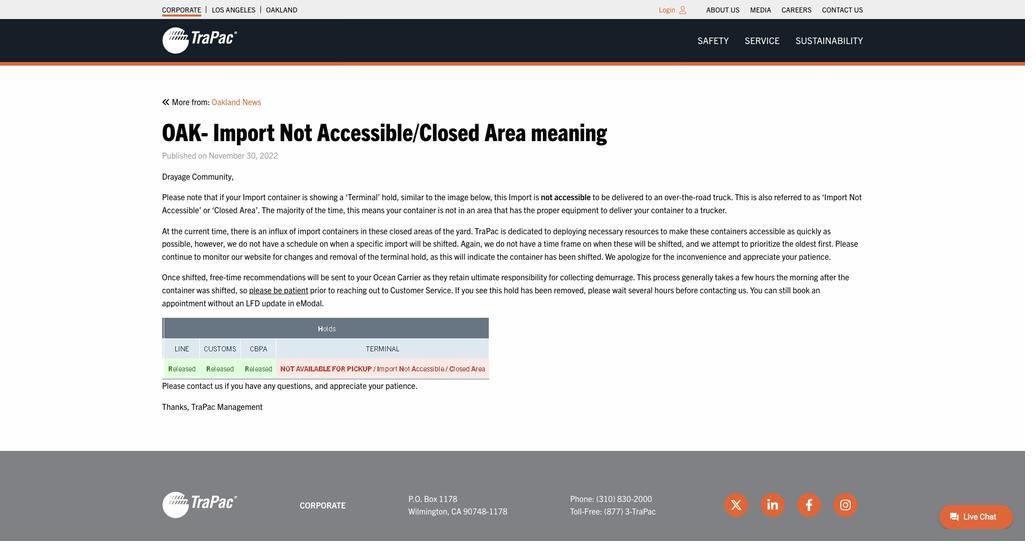 Task type: locate. For each thing, give the bounding box(es) containing it.
corporate image
[[162, 27, 237, 55], [162, 492, 237, 520]]

there
[[231, 226, 249, 236]]

0 horizontal spatial do
[[239, 239, 247, 249]]

1 vertical spatial hours
[[655, 285, 674, 295]]

truck.
[[713, 192, 733, 202]]

been inside prior to reaching out to customer service. if you see this hold has been removed, please wait several hours before contacting us. you can still book an appointment without an lfd update in emodal.
[[535, 285, 552, 295]]

1 horizontal spatial when
[[594, 239, 612, 249]]

as up first.
[[824, 226, 831, 236]]

if up 'closed
[[220, 192, 224, 202]]

0 horizontal spatial us
[[731, 5, 740, 14]]

as
[[813, 192, 821, 202], [788, 226, 795, 236], [824, 226, 831, 236], [430, 251, 438, 261], [423, 272, 431, 282]]

accessible'
[[162, 205, 201, 215]]

will inside once shifted, free-time recommendations will be sent to your ocean carrier as they retain ultimate responsibility for collecting demurrage. this process generally takes a few hours the morning after the container was shifted, so
[[308, 272, 319, 282]]

an left over- on the right of the page
[[654, 192, 663, 202]]

0 vertical spatial menu bar
[[701, 3, 869, 17]]

1 vertical spatial hold,
[[411, 251, 429, 261]]

hours
[[756, 272, 775, 282], [655, 285, 674, 295]]

menu bar down careers 'link'
[[690, 30, 872, 51]]

shifted. left we at the right top of the page
[[578, 251, 604, 261]]

note
[[187, 192, 202, 202]]

please left wait
[[588, 285, 611, 295]]

2 horizontal spatial have
[[520, 239, 536, 249]]

oakland right angeles
[[266, 5, 298, 14]]

0 horizontal spatial time
[[226, 272, 242, 282]]

footer
[[0, 452, 1026, 542]]

in down the image
[[459, 205, 465, 215]]

safety link
[[690, 30, 737, 51]]

sustainability
[[796, 35, 864, 46]]

be left sent
[[321, 272, 329, 282]]

1 horizontal spatial if
[[225, 381, 229, 391]]

us right contact
[[855, 5, 864, 14]]

2 horizontal spatial trapac
[[632, 507, 656, 517]]

1 vertical spatial shifted.
[[578, 251, 604, 261]]

has up dedicated
[[510, 205, 522, 215]]

p.o. box 1178 wilmington, ca 90748-1178
[[409, 494, 508, 517]]

for right website
[[273, 251, 282, 261]]

'closed
[[212, 205, 238, 215]]

0 horizontal spatial that
[[204, 192, 218, 202]]

we
[[227, 239, 237, 249], [485, 239, 494, 249], [701, 239, 711, 249]]

apologize
[[618, 251, 651, 261]]

ultimate
[[471, 272, 500, 282]]

1 horizontal spatial patience.
[[799, 251, 832, 261]]

indicate
[[468, 251, 495, 261]]

if right us
[[225, 381, 229, 391]]

0 vertical spatial import
[[298, 226, 321, 236]]

import up schedule
[[298, 226, 321, 236]]

1 vertical spatial trapac
[[191, 402, 215, 412]]

on right frame on the right of page
[[583, 239, 592, 249]]

and
[[686, 239, 699, 249], [315, 251, 328, 261], [729, 251, 742, 261], [315, 381, 328, 391]]

1 horizontal spatial appreciate
[[744, 251, 781, 261]]

0 vertical spatial time
[[544, 239, 559, 249]]

removed,
[[554, 285, 586, 295]]

as up "they"
[[430, 251, 438, 261]]

have down dedicated
[[520, 239, 536, 249]]

1 vertical spatial has
[[545, 251, 557, 261]]

in for emodal.
[[288, 298, 294, 308]]

1 do from the left
[[239, 239, 247, 249]]

retain
[[449, 272, 469, 282]]

toll-
[[570, 507, 585, 517]]

removal
[[330, 251, 357, 261]]

0 vertical spatial appreciate
[[744, 251, 781, 261]]

that right 'area'
[[494, 205, 508, 215]]

0 vertical spatial has
[[510, 205, 522, 215]]

been down responsibility
[[535, 285, 552, 295]]

1 vertical spatial patience.
[[386, 381, 418, 391]]

0 vertical spatial that
[[204, 192, 218, 202]]

1 horizontal spatial import
[[385, 239, 408, 249]]

be inside once shifted, free-time recommendations will be sent to your ocean carrier as they retain ultimate responsibility for collecting demurrage. this process generally takes a few hours the morning after the container was shifted, so
[[321, 272, 329, 282]]

phone:
[[570, 494, 595, 504]]

0 horizontal spatial please
[[249, 285, 272, 295]]

our
[[231, 251, 243, 261]]

the down showing at the left of the page
[[315, 205, 326, 215]]

1 horizontal spatial you
[[462, 285, 474, 295]]

us inside 'link'
[[731, 5, 740, 14]]

of right areas
[[435, 226, 441, 236]]

as left the quickly
[[788, 226, 795, 236]]

time, down showing at the left of the page
[[328, 205, 346, 215]]

0 vertical spatial corporate
[[162, 5, 201, 14]]

this inside to be delivered to an over-the-road truck. this is also referred to as 'import not accessible' or 'closed area'. the majority of the time, this means your container is not in an area that has the proper equipment to deliver your container to a trucker.
[[347, 205, 360, 215]]

an left influx
[[258, 226, 267, 236]]

2 please from the left
[[588, 285, 611, 295]]

2 vertical spatial shifted,
[[212, 285, 238, 295]]

1 vertical spatial if
[[225, 381, 229, 391]]

accessible
[[555, 192, 591, 202], [749, 226, 786, 236]]

accessible inside at the current time, there is an influx of import containers in these closed areas of the yard. trapac is dedicated to deploying necessary resources to make these containers accessible as quickly as possible, however, we do not have a schedule on when a specific import will be shifted. again, we do not have a time frame on when these will be shifted, and we attempt to prioritize the oldest first. please continue to monitor our website for changes and removal of the terminal hold, as this will indicate the container has been shifted. we apologize for the inconvenience and appreciate your patience.
[[749, 226, 786, 236]]

0 horizontal spatial you
[[231, 381, 243, 391]]

accessible up equipment at the right top
[[555, 192, 591, 202]]

1 when from the left
[[330, 239, 349, 249]]

they
[[433, 272, 448, 282]]

container up appointment
[[162, 285, 195, 295]]

is
[[302, 192, 308, 202], [534, 192, 539, 202], [752, 192, 757, 202], [438, 205, 444, 215], [251, 226, 257, 236], [501, 226, 506, 236]]

a left few in the bottom of the page
[[736, 272, 740, 282]]

1 us from the left
[[731, 5, 740, 14]]

the
[[435, 192, 446, 202], [315, 205, 326, 215], [524, 205, 535, 215], [171, 226, 183, 236], [443, 226, 454, 236], [783, 239, 794, 249], [368, 251, 379, 261], [497, 251, 508, 261], [664, 251, 675, 261], [777, 272, 788, 282], [838, 272, 850, 282]]

again,
[[461, 239, 483, 249]]

hours up the can
[[756, 272, 775, 282]]

in for an
[[459, 205, 465, 215]]

for up 'removed,'
[[549, 272, 559, 282]]

has down responsibility
[[521, 285, 533, 295]]

not down the image
[[446, 205, 457, 215]]

1 vertical spatial not
[[850, 192, 862, 202]]

containers
[[323, 226, 359, 236], [711, 226, 748, 236]]

also
[[759, 192, 773, 202]]

solid image
[[162, 98, 170, 106]]

time inside at the current time, there is an influx of import containers in these closed areas of the yard. trapac is dedicated to deploying necessary resources to make these containers accessible as quickly as possible, however, we do not have a schedule on when a specific import will be shifted. again, we do not have a time frame on when these will be shifted, and we attempt to prioritize the oldest first. please continue to monitor our website for changes and removal of the terminal hold, as this will indicate the container has been shifted. we apologize for the inconvenience and appreciate your patience.
[[544, 239, 559, 249]]

please inside at the current time, there is an influx of import containers in these closed areas of the yard. trapac is dedicated to deploying necessary resources to make these containers accessible as quickly as possible, however, we do not have a schedule on when a specific import will be shifted. again, we do not have a time frame on when these will be shifted, and we attempt to prioritize the oldest first. please continue to monitor our website for changes and removal of the terminal hold, as this will indicate the container has been shifted. we apologize for the inconvenience and appreciate your patience.
[[836, 239, 859, 249]]

0 horizontal spatial been
[[535, 285, 552, 295]]

0 horizontal spatial 1178
[[439, 494, 458, 504]]

import up '30,' at top left
[[213, 116, 275, 146]]

on up 'drayage community,'
[[198, 150, 207, 160]]

time up so
[[226, 272, 242, 282]]

drayage community,
[[162, 171, 234, 181]]

container inside at the current time, there is an influx of import containers in these closed areas of the yard. trapac is dedicated to deploying necessary resources to make these containers accessible as quickly as possible, however, we do not have a schedule on when a specific import will be shifted. again, we do not have a time frame on when these will be shifted, and we attempt to prioritize the oldest first. please continue to monitor our website for changes and removal of the terminal hold, as this will indicate the container has been shifted. we apologize for the inconvenience and appreciate your patience.
[[510, 251, 543, 261]]

1 vertical spatial corporate
[[300, 500, 346, 510]]

2 horizontal spatial we
[[701, 239, 711, 249]]

management
[[217, 402, 263, 412]]

0 horizontal spatial when
[[330, 239, 349, 249]]

oakland right the from:
[[212, 97, 241, 107]]

1 horizontal spatial containers
[[711, 226, 748, 236]]

1 horizontal spatial 1178
[[489, 507, 508, 517]]

1 vertical spatial in
[[361, 226, 367, 236]]

1 horizontal spatial this
[[735, 192, 750, 202]]

1 vertical spatial accessible
[[749, 226, 786, 236]]

trapac inside phone: (310) 830-2000 toll-free: (877) 3-trapac
[[632, 507, 656, 517]]

this
[[495, 192, 507, 202], [347, 205, 360, 215], [440, 251, 453, 261], [490, 285, 502, 295]]

0 horizontal spatial corporate
[[162, 5, 201, 14]]

1 horizontal spatial in
[[361, 226, 367, 236]]

containers up "attempt"
[[711, 226, 748, 236]]

in inside prior to reaching out to customer service. if you see this hold has been removed, please wait several hours before contacting us. you can still book an appointment without an lfd update in emodal.
[[288, 298, 294, 308]]

majority
[[277, 205, 305, 215]]

has down deploying
[[545, 251, 557, 261]]

0 vertical spatial hours
[[756, 272, 775, 282]]

2 vertical spatial has
[[521, 285, 533, 295]]

0 horizontal spatial hours
[[655, 285, 674, 295]]

that inside to be delivered to an over-the-road truck. this is also referred to as 'import not accessible' or 'closed area'. the majority of the time, this means your container is not in an area that has the proper equipment to deliver your container to a trucker.
[[494, 205, 508, 215]]

this up the several
[[637, 272, 652, 282]]

to right sent
[[348, 272, 355, 282]]

1 horizontal spatial on
[[320, 239, 328, 249]]

'terminal'
[[346, 192, 380, 202]]

shifted, down make
[[658, 239, 684, 249]]

0 vertical spatial 1178
[[439, 494, 458, 504]]

0 horizontal spatial appreciate
[[330, 381, 367, 391]]

oakland news link
[[212, 96, 261, 109]]

similar
[[401, 192, 424, 202]]

import up terminal at the left
[[385, 239, 408, 249]]

2 vertical spatial please
[[162, 381, 185, 391]]

hold, inside at the current time, there is an influx of import containers in these closed areas of the yard. trapac is dedicated to deploying necessary resources to make these containers accessible as quickly as possible, however, we do not have a schedule on when a specific import will be shifted. again, we do not have a time frame on when these will be shifted, and we attempt to prioritize the oldest first. please continue to monitor our website for changes and removal of the terminal hold, as this will indicate the container has been shifted. we apologize for the inconvenience and appreciate your patience.
[[411, 251, 429, 261]]

we up our
[[227, 239, 237, 249]]

for inside once shifted, free-time recommendations will be sent to your ocean carrier as they retain ultimate responsibility for collecting demurrage. this process generally takes a few hours the morning after the container was shifted, so
[[549, 272, 559, 282]]

will
[[410, 239, 421, 249], [635, 239, 646, 249], [454, 251, 466, 261], [308, 272, 319, 282]]

1 horizontal spatial hours
[[756, 272, 775, 282]]

be up deliver
[[602, 192, 610, 202]]

and left removal
[[315, 251, 328, 261]]

0 horizontal spatial this
[[637, 272, 652, 282]]

has inside to be delivered to an over-the-road truck. this is also referred to as 'import not accessible' or 'closed area'. the majority of the time, this means your container is not in an area that has the proper equipment to deliver your container to a trucker.
[[510, 205, 522, 215]]

demurrage.
[[596, 272, 635, 282]]

accessible up "prioritize"
[[749, 226, 786, 236]]

do
[[239, 239, 247, 249], [496, 239, 505, 249]]

we up the inconvenience at the top of page
[[701, 239, 711, 249]]

reaching
[[337, 285, 367, 295]]

specific
[[357, 239, 383, 249]]

0 vertical spatial in
[[459, 205, 465, 215]]

will down areas
[[410, 239, 421, 249]]

1 vertical spatial corporate image
[[162, 492, 237, 520]]

deploying
[[553, 226, 587, 236]]

shifted. down yard.
[[433, 239, 459, 249]]

2 horizontal spatial these
[[690, 226, 709, 236]]

please up "lfd"
[[249, 285, 272, 295]]

1 horizontal spatial please
[[588, 285, 611, 295]]

los
[[212, 5, 224, 14]]

menu bar
[[701, 3, 869, 17], [690, 30, 872, 51]]

shifted,
[[658, 239, 684, 249], [182, 272, 208, 282], [212, 285, 238, 295]]

your inside at the current time, there is an influx of import containers in these closed areas of the yard. trapac is dedicated to deploying necessary resources to make these containers accessible as quickly as possible, however, we do not have a schedule on when a specific import will be shifted. again, we do not have a time frame on when these will be shifted, and we attempt to prioritize the oldest first. please continue to monitor our website for changes and removal of the terminal hold, as this will indicate the container has been shifted. we apologize for the inconvenience and appreciate your patience.
[[782, 251, 797, 261]]

on right schedule
[[320, 239, 328, 249]]

referred
[[775, 192, 802, 202]]

0 vertical spatial corporate image
[[162, 27, 237, 55]]

media link
[[751, 3, 772, 17]]

1 horizontal spatial not
[[850, 192, 862, 202]]

oakland inside oak- import not accessible/closed area meaning article
[[212, 97, 241, 107]]

your
[[226, 192, 241, 202], [387, 205, 402, 215], [635, 205, 650, 215], [782, 251, 797, 261], [357, 272, 372, 282], [369, 381, 384, 391]]

to right delivered
[[646, 192, 653, 202]]

when down necessary
[[594, 239, 612, 249]]

prior
[[310, 285, 326, 295]]

1 vertical spatial been
[[535, 285, 552, 295]]

0 vertical spatial trapac
[[475, 226, 499, 236]]

published
[[162, 150, 196, 160]]

contact us link
[[823, 3, 864, 17]]

hours inside once shifted, free-time recommendations will be sent to your ocean carrier as they retain ultimate responsibility for collecting demurrage. this process generally takes a few hours the morning after the container was shifted, so
[[756, 272, 775, 282]]

as left "they"
[[423, 272, 431, 282]]

hours down process at the bottom right
[[655, 285, 674, 295]]

1 vertical spatial time,
[[212, 226, 229, 236]]

0 horizontal spatial on
[[198, 150, 207, 160]]

road
[[696, 192, 712, 202]]

these
[[369, 226, 388, 236], [690, 226, 709, 236], [614, 239, 633, 249]]

prioritize
[[750, 239, 781, 249]]

0 vertical spatial been
[[559, 251, 576, 261]]

us for about us
[[731, 5, 740, 14]]

please up thanks,
[[162, 381, 185, 391]]

trapac inside at the current time, there is an influx of import containers in these closed areas of the yard. trapac is dedicated to deploying necessary resources to make these containers accessible as quickly as possible, however, we do not have a schedule on when a specific import will be shifted. again, we do not have a time frame on when these will be shifted, and we attempt to prioritize the oldest first. please continue to monitor our website for changes and removal of the terminal hold, as this will indicate the container has been shifted. we apologize for the inconvenience and appreciate your patience.
[[475, 226, 499, 236]]

trapac
[[475, 226, 499, 236], [191, 402, 215, 412], [632, 507, 656, 517]]

have
[[262, 239, 279, 249], [520, 239, 536, 249], [245, 381, 262, 391]]

0 horizontal spatial we
[[227, 239, 237, 249]]

this down 'terminal'
[[347, 205, 360, 215]]

an inside at the current time, there is an influx of import containers in these closed areas of the yard. trapac is dedicated to deploying necessary resources to make these containers accessible as quickly as possible, however, we do not have a schedule on when a specific import will be shifted. again, we do not have a time frame on when these will be shifted, and we attempt to prioritize the oldest first. please continue to monitor our website for changes and removal of the terminal hold, as this will indicate the container has been shifted. we apologize for the inconvenience and appreciate your patience.
[[258, 226, 267, 236]]

1 horizontal spatial shifted,
[[212, 285, 238, 295]]

wait
[[613, 285, 627, 295]]

do down the there
[[239, 239, 247, 249]]

see
[[476, 285, 488, 295]]

1 vertical spatial oakland
[[212, 97, 241, 107]]

2 containers from the left
[[711, 226, 748, 236]]

2 vertical spatial in
[[288, 298, 294, 308]]

menu bar up service
[[701, 3, 869, 17]]

0 vertical spatial hold,
[[382, 192, 399, 202]]

to right similar
[[426, 192, 433, 202]]

more
[[172, 97, 190, 107]]

have left any
[[245, 381, 262, 391]]

us for contact us
[[855, 5, 864, 14]]

2 horizontal spatial in
[[459, 205, 465, 215]]

when
[[330, 239, 349, 249], [594, 239, 612, 249]]

to left make
[[661, 226, 668, 236]]

in down patient
[[288, 298, 294, 308]]

to inside once shifted, free-time recommendations will be sent to your ocean carrier as they retain ultimate responsibility for collecting demurrage. this process generally takes a few hours the morning after the container was shifted, so
[[348, 272, 355, 282]]

be inside to be delivered to an over-the-road truck. this is also referred to as 'import not accessible' or 'closed area'. the majority of the time, this means your container is not in an area that has the proper equipment to deliver your container to a trucker.
[[602, 192, 610, 202]]

0 horizontal spatial time,
[[212, 226, 229, 236]]

1 vertical spatial that
[[494, 205, 508, 215]]

an
[[654, 192, 663, 202], [467, 205, 475, 215], [258, 226, 267, 236], [812, 285, 821, 295], [236, 298, 244, 308]]

1 horizontal spatial do
[[496, 239, 505, 249]]

0 vertical spatial not
[[280, 116, 312, 146]]

2 us from the left
[[855, 5, 864, 14]]

1 horizontal spatial time
[[544, 239, 559, 249]]

of down 'specific'
[[359, 251, 366, 261]]

container up responsibility
[[510, 251, 543, 261]]

0 horizontal spatial not
[[280, 116, 312, 146]]

still
[[779, 285, 791, 295]]

1 vertical spatial this
[[637, 272, 652, 282]]

2 vertical spatial trapac
[[632, 507, 656, 517]]

make
[[670, 226, 689, 236]]

on
[[198, 150, 207, 160], [320, 239, 328, 249], [583, 239, 592, 249]]

we up indicate
[[485, 239, 494, 249]]

0 horizontal spatial oakland
[[212, 97, 241, 107]]

container inside once shifted, free-time recommendations will be sent to your ocean carrier as they retain ultimate responsibility for collecting demurrage. this process generally takes a few hours the morning after the container was shifted, so
[[162, 285, 195, 295]]

1178 right ca
[[489, 507, 508, 517]]

1 vertical spatial please
[[836, 239, 859, 249]]

in
[[459, 205, 465, 215], [361, 226, 367, 236], [288, 298, 294, 308]]

drayage
[[162, 171, 190, 181]]

time
[[544, 239, 559, 249], [226, 272, 242, 282]]

this up "they"
[[440, 251, 453, 261]]

0 horizontal spatial for
[[273, 251, 282, 261]]

0 vertical spatial please
[[162, 192, 185, 202]]

0 horizontal spatial in
[[288, 298, 294, 308]]

a down 'road'
[[695, 205, 699, 215]]

0 horizontal spatial containers
[[323, 226, 359, 236]]

0 horizontal spatial shifted,
[[182, 272, 208, 282]]

necessary
[[589, 226, 623, 236]]

2000
[[634, 494, 653, 504]]

time left frame on the right of page
[[544, 239, 559, 249]]

for right apologize
[[652, 251, 662, 261]]

do right again,
[[496, 239, 505, 249]]

will down resources at the right top
[[635, 239, 646, 249]]

time, up however,
[[212, 226, 229, 236]]

in inside to be delivered to an over-the-road truck. this is also referred to as 'import not accessible' or 'closed area'. the majority of the time, this means your container is not in an area that has the proper equipment to deliver your container to a trucker.
[[459, 205, 465, 215]]

shifted, up without
[[212, 285, 238, 295]]

0 vertical spatial if
[[220, 192, 224, 202]]

for
[[273, 251, 282, 261], [652, 251, 662, 261], [549, 272, 559, 282]]

1 please from the left
[[249, 285, 272, 295]]

as left 'import
[[813, 192, 821, 202]]

import inside the oak- import not accessible/closed area meaning published on november 30, 2022
[[213, 116, 275, 146]]

these right make
[[690, 226, 709, 236]]

0 vertical spatial patience.
[[799, 251, 832, 261]]

1 vertical spatial you
[[231, 381, 243, 391]]

patience.
[[799, 251, 832, 261], [386, 381, 418, 391]]

to
[[426, 192, 433, 202], [593, 192, 600, 202], [646, 192, 653, 202], [804, 192, 811, 202], [601, 205, 608, 215], [686, 205, 693, 215], [545, 226, 552, 236], [661, 226, 668, 236], [742, 239, 749, 249], [194, 251, 201, 261], [348, 272, 355, 282], [328, 285, 335, 295], [382, 285, 389, 295]]

us
[[731, 5, 740, 14], [855, 5, 864, 14]]

sent
[[331, 272, 346, 282]]

1 horizontal spatial accessible
[[749, 226, 786, 236]]

0 horizontal spatial shifted.
[[433, 239, 459, 249]]

be down recommendations
[[274, 285, 282, 295]]

hold, up means
[[382, 192, 399, 202]]

corporate link
[[162, 3, 201, 17]]

in inside at the current time, there is an influx of import containers in these closed areas of the yard. trapac is dedicated to deploying necessary resources to make these containers accessible as quickly as possible, however, we do not have a schedule on when a specific import will be shifted. again, we do not have a time frame on when these will be shifted, and we attempt to prioritize the oldest first. please continue to monitor our website for changes and removal of the terminal hold, as this will indicate the container has been shifted. we apologize for the inconvenience and appreciate your patience.
[[361, 226, 367, 236]]

more from: oakland news
[[170, 97, 261, 107]]

time,
[[328, 205, 346, 215], [212, 226, 229, 236]]

1 horizontal spatial we
[[485, 239, 494, 249]]



Task type: describe. For each thing, give the bounding box(es) containing it.
this inside at the current time, there is an influx of import containers in these closed areas of the yard. trapac is dedicated to deploying necessary resources to make these containers accessible as quickly as possible, however, we do not have a schedule on when a specific import will be shifted. again, we do not have a time frame on when these will be shifted, and we attempt to prioritize the oldest first. please continue to monitor our website for changes and removal of the terminal hold, as this will indicate the container has been shifted. we apologize for the inconvenience and appreciate your patience.
[[440, 251, 453, 261]]

if for that
[[220, 192, 224, 202]]

to up equipment at the right top
[[593, 192, 600, 202]]

can
[[765, 285, 778, 295]]

of right influx
[[289, 226, 296, 236]]

oak-
[[162, 116, 208, 146]]

safety
[[698, 35, 729, 46]]

the right indicate
[[497, 251, 508, 261]]

if for us
[[225, 381, 229, 391]]

to down the-
[[686, 205, 693, 215]]

to right "out"
[[382, 285, 389, 295]]

before
[[676, 285, 698, 295]]

to right referred
[[804, 192, 811, 202]]

the left proper
[[524, 205, 535, 215]]

deliver
[[610, 205, 633, 215]]

news
[[242, 97, 261, 107]]

time, inside at the current time, there is an influx of import containers in these closed areas of the yard. trapac is dedicated to deploying necessary resources to make these containers accessible as quickly as possible, however, we do not have a schedule on when a specific import will be shifted. again, we do not have a time frame on when these will be shifted, and we attempt to prioritize the oldest first. please continue to monitor our website for changes and removal of the terminal hold, as this will indicate the container has been shifted. we apologize for the inconvenience and appreciate your patience.
[[212, 226, 229, 236]]

to be delivered to an over-the-road truck. this is also referred to as 'import not accessible' or 'closed area'. the majority of the time, this means your container is not in an area that has the proper equipment to deliver your container to a trucker.
[[162, 192, 862, 215]]

2 do from the left
[[496, 239, 505, 249]]

an left "lfd"
[[236, 298, 244, 308]]

monitor
[[203, 251, 230, 261]]

1 horizontal spatial these
[[614, 239, 633, 249]]

oldest
[[796, 239, 817, 249]]

login
[[659, 5, 676, 14]]

appointment
[[162, 298, 206, 308]]

1 horizontal spatial shifted.
[[578, 251, 604, 261]]

area
[[477, 205, 492, 215]]

1 we from the left
[[227, 239, 237, 249]]

the left 'oldest'
[[783, 239, 794, 249]]

first.
[[819, 239, 834, 249]]

dedicated
[[508, 226, 543, 236]]

about us link
[[707, 3, 740, 17]]

to down proper
[[545, 226, 552, 236]]

2 when from the left
[[594, 239, 612, 249]]

contacting
[[700, 285, 737, 295]]

about
[[707, 5, 729, 14]]

830-
[[618, 494, 634, 504]]

terminal
[[381, 251, 409, 261]]

not inside the oak- import not accessible/closed area meaning published on november 30, 2022
[[280, 116, 312, 146]]

los angeles link
[[212, 3, 256, 17]]

0 horizontal spatial import
[[298, 226, 321, 236]]

0 horizontal spatial have
[[245, 381, 262, 391]]

generally
[[682, 272, 714, 282]]

1 vertical spatial appreciate
[[330, 381, 367, 391]]

angeles
[[226, 5, 256, 14]]

be down areas
[[423, 239, 432, 249]]

areas
[[414, 226, 433, 236]]

the left the image
[[435, 192, 446, 202]]

a down influx
[[281, 239, 285, 249]]

a inside once shifted, free-time recommendations will be sent to your ocean carrier as they retain ultimate responsibility for collecting demurrage. this process generally takes a few hours the morning after the container was shifted, so
[[736, 272, 740, 282]]

not up website
[[249, 239, 261, 249]]

service.
[[426, 285, 453, 295]]

2 horizontal spatial on
[[583, 239, 592, 249]]

the
[[262, 205, 275, 215]]

p.o.
[[409, 494, 422, 504]]

us
[[215, 381, 223, 391]]

any
[[263, 381, 276, 391]]

menu bar containing safety
[[690, 30, 872, 51]]

you inside prior to reaching out to customer service. if you see this hold has been removed, please wait several hours before contacting us. you can still book an appointment without an lfd update in emodal.
[[462, 285, 474, 295]]

to right "attempt"
[[742, 239, 749, 249]]

and right questions,
[[315, 381, 328, 391]]

frame
[[561, 239, 581, 249]]

emodal.
[[296, 298, 324, 308]]

an right book
[[812, 285, 821, 295]]

oak- import not accessible/closed area meaning published on november 30, 2022
[[162, 116, 607, 160]]

this inside prior to reaching out to customer service. if you see this hold has been removed, please wait several hours before contacting us. you can still book an appointment without an lfd update in emodal.
[[490, 285, 502, 295]]

changes
[[284, 251, 313, 261]]

1 vertical spatial shifted,
[[182, 272, 208, 282]]

2 horizontal spatial for
[[652, 251, 662, 261]]

0 vertical spatial shifted.
[[433, 239, 459, 249]]

careers
[[782, 5, 812, 14]]

1 vertical spatial import
[[385, 239, 408, 249]]

menu bar containing about us
[[701, 3, 869, 17]]

oak- import not accessible/closed area meaning article
[[162, 96, 864, 414]]

thanks, trapac management
[[162, 402, 263, 412]]

time inside once shifted, free-time recommendations will be sent to your ocean carrier as they retain ultimate responsibility for collecting demurrage. this process generally takes a few hours the morning after the container was shifted, so
[[226, 272, 242, 282]]

0 horizontal spatial trapac
[[191, 402, 215, 412]]

a down dedicated
[[538, 239, 542, 249]]

import up area'.
[[243, 192, 266, 202]]

patience. inside at the current time, there is an influx of import containers in these closed areas of the yard. trapac is dedicated to deploying necessary resources to make these containers accessible as quickly as possible, however, we do not have a schedule on when a specific import will be shifted. again, we do not have a time frame on when these will be shifted, and we attempt to prioritize the oldest first. please continue to monitor our website for changes and removal of the terminal hold, as this will indicate the container has been shifted. we apologize for the inconvenience and appreciate your patience.
[[799, 251, 832, 261]]

was
[[197, 285, 210, 295]]

been inside at the current time, there is an influx of import containers in these closed areas of the yard. trapac is dedicated to deploying necessary resources to make these containers accessible as quickly as possible, however, we do not have a schedule on when a specific import will be shifted. again, we do not have a time frame on when these will be shifted, and we attempt to prioritize the oldest first. please continue to monitor our website for changes and removal of the terminal hold, as this will indicate the container has been shifted. we apologize for the inconvenience and appreciate your patience.
[[559, 251, 576, 261]]

means
[[362, 205, 385, 215]]

your inside once shifted, free-time recommendations will be sent to your ocean carrier as they retain ultimate responsibility for collecting demurrage. this process generally takes a few hours the morning after the container was shifted, so
[[357, 272, 372, 282]]

has inside prior to reaching out to customer service. if you see this hold has been removed, please wait several hours before contacting us. you can still book an appointment without an lfd update in emodal.
[[521, 285, 533, 295]]

and down "attempt"
[[729, 251, 742, 261]]

collecting
[[560, 272, 594, 282]]

not up proper
[[541, 192, 553, 202]]

0 horizontal spatial hold,
[[382, 192, 399, 202]]

a right showing at the left of the page
[[340, 192, 344, 202]]

thanks,
[[162, 402, 190, 412]]

as inside to be delivered to an over-the-road truck. this is also referred to as 'import not accessible' or 'closed area'. the majority of the time, this means your container is not in an area that has the proper equipment to deliver your container to a trucker.
[[813, 192, 821, 202]]

delivered
[[612, 192, 644, 202]]

1 containers from the left
[[323, 226, 359, 236]]

wilmington,
[[409, 507, 450, 517]]

time, inside to be delivered to an over-the-road truck. this is also referred to as 'import not accessible' or 'closed area'. the majority of the time, this means your container is not in an area that has the proper equipment to deliver your container to a trucker.
[[328, 205, 346, 215]]

contact
[[187, 381, 213, 391]]

3 we from the left
[[701, 239, 711, 249]]

please contact us if you have any questions, and appreciate your patience.
[[162, 381, 418, 391]]

to right 'prior'
[[328, 285, 335, 295]]

meaning
[[531, 116, 607, 146]]

once shifted, free-time recommendations will be sent to your ocean carrier as they retain ultimate responsibility for collecting demurrage. this process generally takes a few hours the morning after the container was shifted, so
[[162, 272, 850, 295]]

30,
[[247, 150, 258, 160]]

0 horizontal spatial these
[[369, 226, 388, 236]]

hours inside prior to reaching out to customer service. if you see this hold has been removed, please wait several hours before contacting us. you can still book an appointment without an lfd update in emodal.
[[655, 285, 674, 295]]

morning
[[790, 272, 819, 282]]

website
[[245, 251, 271, 261]]

container up majority
[[268, 192, 301, 202]]

on inside the oak- import not accessible/closed area meaning published on november 30, 2022
[[198, 150, 207, 160]]

los angeles
[[212, 5, 256, 14]]

quickly
[[797, 226, 822, 236]]

area'.
[[240, 205, 260, 215]]

as inside once shifted, free-time recommendations will be sent to your ocean carrier as they retain ultimate responsibility for collecting demurrage. this process generally takes a few hours the morning after the container was shifted, so
[[423, 272, 431, 282]]

this right below,
[[495, 192, 507, 202]]

schedule
[[287, 239, 318, 249]]

questions,
[[277, 381, 313, 391]]

contact us
[[823, 5, 864, 14]]

carrier
[[398, 272, 421, 282]]

media
[[751, 5, 772, 14]]

0 horizontal spatial accessible
[[555, 192, 591, 202]]

please for please note that if your import container is showing a 'terminal' hold, similar to the image below, this import is not accessible
[[162, 192, 185, 202]]

responsibility
[[502, 272, 547, 282]]

a up removal
[[351, 239, 355, 249]]

at
[[162, 226, 170, 236]]

about us
[[707, 5, 740, 14]]

influx
[[269, 226, 288, 236]]

please note that if your import container is showing a 'terminal' hold, similar to the image below, this import is not accessible
[[162, 192, 591, 202]]

oakland link
[[266, 3, 298, 17]]

please for please contact us if you have any questions, and appreciate your patience.
[[162, 381, 185, 391]]

will down again,
[[454, 251, 466, 261]]

not inside to be delivered to an over-the-road truck. this is also referred to as 'import not accessible' or 'closed area'. the majority of the time, this means your container is not in an area that has the proper equipment to deliver your container to a trucker.
[[446, 205, 457, 215]]

90748-
[[464, 507, 489, 517]]

november
[[209, 150, 245, 160]]

current
[[184, 226, 210, 236]]

2 we from the left
[[485, 239, 494, 249]]

an left 'area'
[[467, 205, 475, 215]]

or
[[203, 205, 210, 215]]

image
[[448, 192, 469, 202]]

light image
[[680, 6, 687, 14]]

continue
[[162, 251, 192, 261]]

the up still
[[777, 272, 788, 282]]

after
[[820, 272, 837, 282]]

the left yard.
[[443, 226, 454, 236]]

3-
[[625, 507, 632, 517]]

1 horizontal spatial have
[[262, 239, 279, 249]]

import up dedicated
[[509, 192, 532, 202]]

container down over- on the right of the page
[[651, 205, 684, 215]]

us.
[[739, 285, 749, 295]]

proper
[[537, 205, 560, 215]]

patient
[[284, 285, 308, 295]]

to down however,
[[194, 251, 201, 261]]

1 horizontal spatial corporate
[[300, 500, 346, 510]]

equipment
[[562, 205, 599, 215]]

yard.
[[456, 226, 473, 236]]

appreciate inside at the current time, there is an influx of import containers in these closed areas of the yard. trapac is dedicated to deploying necessary resources to make these containers accessible as quickly as possible, however, we do not have a schedule on when a specific import will be shifted. again, we do not have a time frame on when these will be shifted, and we attempt to prioritize the oldest first. please continue to monitor our website for changes and removal of the terminal hold, as this will indicate the container has been shifted. we apologize for the inconvenience and appreciate your patience.
[[744, 251, 781, 261]]

this inside once shifted, free-time recommendations will be sent to your ocean carrier as they retain ultimate responsibility for collecting demurrage. this process generally takes a few hours the morning after the container was shifted, so
[[637, 272, 652, 282]]

not down dedicated
[[507, 239, 518, 249]]

few
[[742, 272, 754, 282]]

please be patient
[[249, 285, 308, 295]]

possible,
[[162, 239, 193, 249]]

be down resources at the right top
[[648, 239, 657, 249]]

1 horizontal spatial oakland
[[266, 5, 298, 14]]

footer containing p.o. box 1178
[[0, 452, 1026, 542]]

please inside prior to reaching out to customer service. if you see this hold has been removed, please wait several hours before contacting us. you can still book an appointment without an lfd update in emodal.
[[588, 285, 611, 295]]

the right at
[[171, 226, 183, 236]]

this inside to be delivered to an over-the-road truck. this is also referred to as 'import not accessible' or 'closed area'. the majority of the time, this means your container is not in an area that has the proper equipment to deliver your container to a trucker.
[[735, 192, 750, 202]]

container down similar
[[404, 205, 436, 215]]

0 horizontal spatial patience.
[[386, 381, 418, 391]]

the down 'specific'
[[368, 251, 379, 261]]

has inside at the current time, there is an influx of import containers in these closed areas of the yard. trapac is dedicated to deploying necessary resources to make these containers accessible as quickly as possible, however, we do not have a schedule on when a specific import will be shifted. again, we do not have a time frame on when these will be shifted, and we attempt to prioritize the oldest first. please continue to monitor our website for changes and removal of the terminal hold, as this will indicate the container has been shifted. we apologize for the inconvenience and appreciate your patience.
[[545, 251, 557, 261]]

(310)
[[597, 494, 616, 504]]

to left deliver
[[601, 205, 608, 215]]

not inside to be delivered to an over-the-road truck. this is also referred to as 'import not accessible' or 'closed area'. the majority of the time, this means your container is not in an area that has the proper equipment to deliver your container to a trucker.
[[850, 192, 862, 202]]

and up the inconvenience at the top of page
[[686, 239, 699, 249]]

the up process at the bottom right
[[664, 251, 675, 261]]

resources
[[625, 226, 659, 236]]

of inside to be delivered to an over-the-road truck. this is also referred to as 'import not accessible' or 'closed area'. the majority of the time, this means your container is not in an area that has the proper equipment to deliver your container to a trucker.
[[306, 205, 313, 215]]

the right 'after'
[[838, 272, 850, 282]]

2 corporate image from the top
[[162, 492, 237, 520]]

1 corporate image from the top
[[162, 27, 237, 55]]

'import
[[822, 192, 848, 202]]

shifted, inside at the current time, there is an influx of import containers in these closed areas of the yard. trapac is dedicated to deploying necessary resources to make these containers accessible as quickly as possible, however, we do not have a schedule on when a specific import will be shifted. again, we do not have a time frame on when these will be shifted, and we attempt to prioritize the oldest first. please continue to monitor our website for changes and removal of the terminal hold, as this will indicate the container has been shifted. we apologize for the inconvenience and appreciate your patience.
[[658, 239, 684, 249]]

recommendations
[[243, 272, 306, 282]]

closed
[[390, 226, 412, 236]]

a inside to be delivered to an over-the-road truck. this is also referred to as 'import not accessible' or 'closed area'. the majority of the time, this means your container is not in an area that has the proper equipment to deliver your container to a trucker.
[[695, 205, 699, 215]]

1 vertical spatial 1178
[[489, 507, 508, 517]]



Task type: vqa. For each thing, say whether or not it's contained in the screenshot.
much
no



